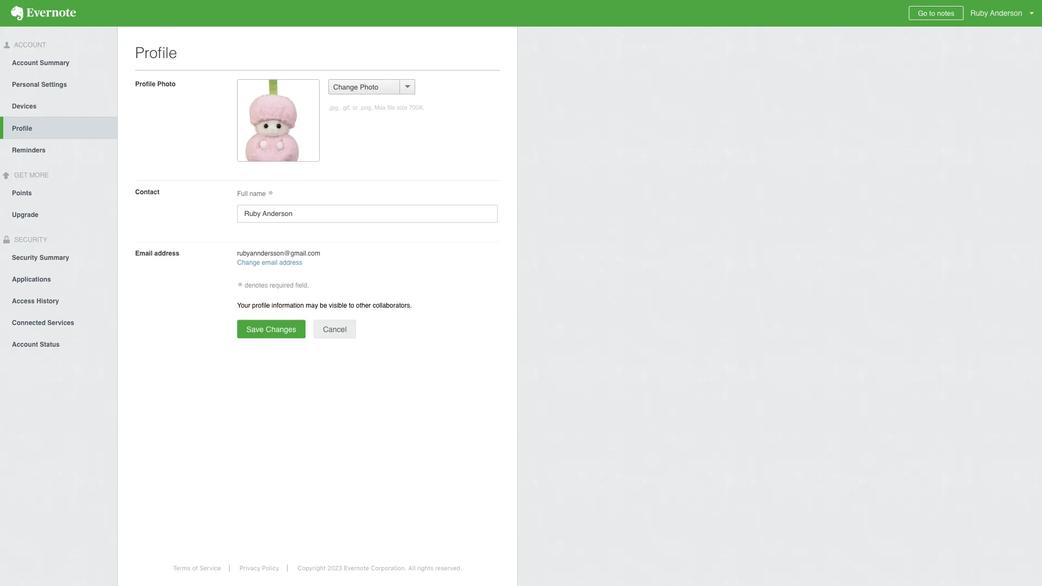 Task type: describe. For each thing, give the bounding box(es) containing it.
1 vertical spatial to
[[349, 301, 354, 309]]

information
[[272, 301, 304, 309]]

go to notes link
[[909, 6, 964, 20]]

connected services link
[[0, 311, 117, 333]]

0 vertical spatial profile
[[135, 44, 177, 61]]

collaborators.
[[373, 301, 412, 309]]

name
[[249, 190, 266, 198]]

copyright
[[298, 565, 326, 572]]

personal
[[12, 81, 39, 88]]

settings
[[41, 81, 67, 88]]

address inside the rubyanndersson@gmail.com change email address
[[279, 259, 302, 266]]

get
[[14, 171, 28, 179]]

your profile information may be visible to other collaborators.
[[237, 301, 412, 309]]

to inside 'link'
[[929, 9, 935, 17]]

service
[[200, 565, 221, 572]]

terms of service link
[[165, 565, 230, 572]]

terms
[[173, 565, 190, 572]]

full
[[237, 190, 248, 198]]

contact
[[135, 188, 159, 196]]

more
[[29, 171, 49, 179]]

profile link
[[3, 117, 117, 139]]

account summary link
[[0, 51, 117, 73]]

security for security summary
[[12, 254, 38, 261]]

.jpg, .gif, or .png. max file size 700k.
[[328, 104, 425, 111]]

go to notes
[[918, 9, 954, 17]]

privacy policy
[[240, 565, 279, 572]]

summary for account summary
[[40, 59, 69, 67]]

corporation.
[[371, 565, 407, 572]]

ruby anderson link
[[968, 0, 1042, 27]]

change photo
[[333, 83, 378, 91]]

of
[[192, 565, 198, 572]]

evernote
[[344, 565, 369, 572]]

be
[[320, 301, 327, 309]]

privacy policy link
[[231, 565, 288, 572]]

copyright 2023 evernote corporation. all rights reserved.
[[298, 565, 462, 572]]

other
[[356, 301, 371, 309]]

personal settings link
[[0, 73, 117, 95]]

terms of service
[[173, 565, 221, 572]]

connected
[[12, 319, 46, 326]]

privacy
[[240, 565, 260, 572]]

policy
[[262, 565, 279, 572]]

change inside the rubyanndersson@gmail.com change email address
[[237, 259, 260, 266]]

all
[[408, 565, 415, 572]]

summary for security summary
[[39, 254, 69, 261]]

connected services
[[12, 319, 74, 326]]

email
[[135, 250, 153, 257]]

change email address link
[[237, 259, 302, 266]]

security for security
[[12, 236, 47, 243]]

.gif,
[[341, 104, 351, 111]]

upgrade link
[[0, 203, 117, 225]]



Task type: vqa. For each thing, say whether or not it's contained in the screenshot.
Profile to the middle
yes



Task type: locate. For each thing, give the bounding box(es) containing it.
access history link
[[0, 289, 117, 311]]

ruby anderson
[[970, 9, 1022, 17]]

2 vertical spatial account
[[12, 340, 38, 348]]

profile for profile photo
[[135, 80, 155, 88]]

points
[[12, 189, 32, 197]]

photo for change photo
[[360, 83, 378, 91]]

reminders
[[12, 146, 46, 154]]

personal settings
[[12, 81, 67, 88]]

devices link
[[0, 95, 117, 117]]

evernote image
[[0, 6, 87, 21]]

0 vertical spatial account
[[12, 41, 46, 49]]

anderson
[[990, 9, 1022, 17]]

profile
[[135, 44, 177, 61], [135, 80, 155, 88], [12, 125, 32, 132]]

0 horizontal spatial address
[[154, 250, 179, 257]]

applications link
[[0, 268, 117, 289]]

summary up applications link
[[39, 254, 69, 261]]

account for account status
[[12, 340, 38, 348]]

email address
[[135, 250, 179, 257]]

go
[[918, 9, 927, 17]]

visible
[[329, 301, 347, 309]]

full name
[[237, 190, 268, 198]]

rights
[[417, 565, 433, 572]]

reserved.
[[435, 565, 462, 572]]

photo
[[157, 80, 176, 88], [360, 83, 378, 91]]

1 horizontal spatial photo
[[360, 83, 378, 91]]

1 vertical spatial summary
[[39, 254, 69, 261]]

1 vertical spatial security
[[12, 254, 38, 261]]

change up .gif,
[[333, 83, 358, 91]]

notes
[[937, 9, 954, 17]]

0 vertical spatial summary
[[40, 59, 69, 67]]

address down rubyanndersson@gmail.com
[[279, 259, 302, 266]]

account for account summary
[[12, 59, 38, 67]]

account for account
[[12, 41, 46, 49]]

profile photo
[[135, 80, 176, 88]]

account status
[[12, 340, 60, 348]]

address right email
[[154, 250, 179, 257]]

security summary link
[[0, 246, 117, 268]]

1 horizontal spatial address
[[279, 259, 302, 266]]

1 vertical spatial address
[[279, 259, 302, 266]]

applications
[[12, 275, 51, 283]]

may
[[306, 301, 318, 309]]

evernote link
[[0, 0, 87, 27]]

field.
[[295, 282, 309, 289]]

Full name text field
[[237, 205, 498, 223]]

points link
[[0, 182, 117, 203]]

status
[[40, 340, 60, 348]]

account inside account status link
[[12, 340, 38, 348]]

get more
[[12, 171, 49, 179]]

security up security summary
[[12, 236, 47, 243]]

2023
[[327, 565, 342, 572]]

account down connected
[[12, 340, 38, 348]]

change left email on the left of page
[[237, 259, 260, 266]]

change
[[333, 83, 358, 91], [237, 259, 260, 266]]

1 horizontal spatial change
[[333, 83, 358, 91]]

2 vertical spatial profile
[[12, 125, 32, 132]]

security
[[12, 236, 47, 243], [12, 254, 38, 261]]

security up applications
[[12, 254, 38, 261]]

access history
[[12, 297, 59, 305]]

to right go
[[929, 9, 935, 17]]

summary
[[40, 59, 69, 67], [39, 254, 69, 261]]

1 vertical spatial change
[[237, 259, 260, 266]]

account up account summary
[[12, 41, 46, 49]]

access
[[12, 297, 35, 305]]

0 horizontal spatial to
[[349, 301, 354, 309]]

history
[[37, 297, 59, 305]]

upgrade
[[12, 211, 38, 218]]

.jpg,
[[328, 104, 340, 111]]

email
[[262, 259, 277, 266]]

services
[[47, 319, 74, 326]]

0 vertical spatial change
[[333, 83, 358, 91]]

0 vertical spatial security
[[12, 236, 47, 243]]

address
[[154, 250, 179, 257], [279, 259, 302, 266]]

reminders link
[[0, 139, 117, 161]]

ruby
[[970, 9, 988, 17]]

max
[[374, 104, 386, 111]]

.png.
[[360, 104, 373, 111]]

to left other at bottom
[[349, 301, 354, 309]]

account up personal
[[12, 59, 38, 67]]

account inside account summary link
[[12, 59, 38, 67]]

1 vertical spatial profile
[[135, 80, 155, 88]]

0 horizontal spatial change
[[237, 259, 260, 266]]

rubyanndersson@gmail.com
[[237, 250, 320, 257]]

None submit
[[237, 320, 305, 338], [314, 320, 356, 338], [237, 320, 305, 338], [314, 320, 356, 338]]

rubyanndersson@gmail.com change email address
[[237, 250, 320, 266]]

account status link
[[0, 333, 117, 355]]

to
[[929, 9, 935, 17], [349, 301, 354, 309]]

0 vertical spatial to
[[929, 9, 935, 17]]

devices
[[12, 102, 37, 110]]

photo for profile photo
[[157, 80, 176, 88]]

security summary
[[12, 254, 69, 261]]

700k.
[[409, 104, 425, 111]]

required
[[270, 282, 294, 289]]

your
[[237, 301, 250, 309]]

1 horizontal spatial to
[[929, 9, 935, 17]]

size
[[397, 104, 407, 111]]

1 vertical spatial account
[[12, 59, 38, 67]]

denotes
[[245, 282, 268, 289]]

profile
[[252, 301, 270, 309]]

denotes required field.
[[243, 282, 309, 289]]

summary up personal settings link
[[40, 59, 69, 67]]

account
[[12, 41, 46, 49], [12, 59, 38, 67], [12, 340, 38, 348]]

profile for 'profile' link
[[12, 125, 32, 132]]

account summary
[[12, 59, 69, 67]]

or
[[353, 104, 358, 111]]

0 vertical spatial address
[[154, 250, 179, 257]]

0 horizontal spatial photo
[[157, 80, 176, 88]]

file
[[387, 104, 395, 111]]



